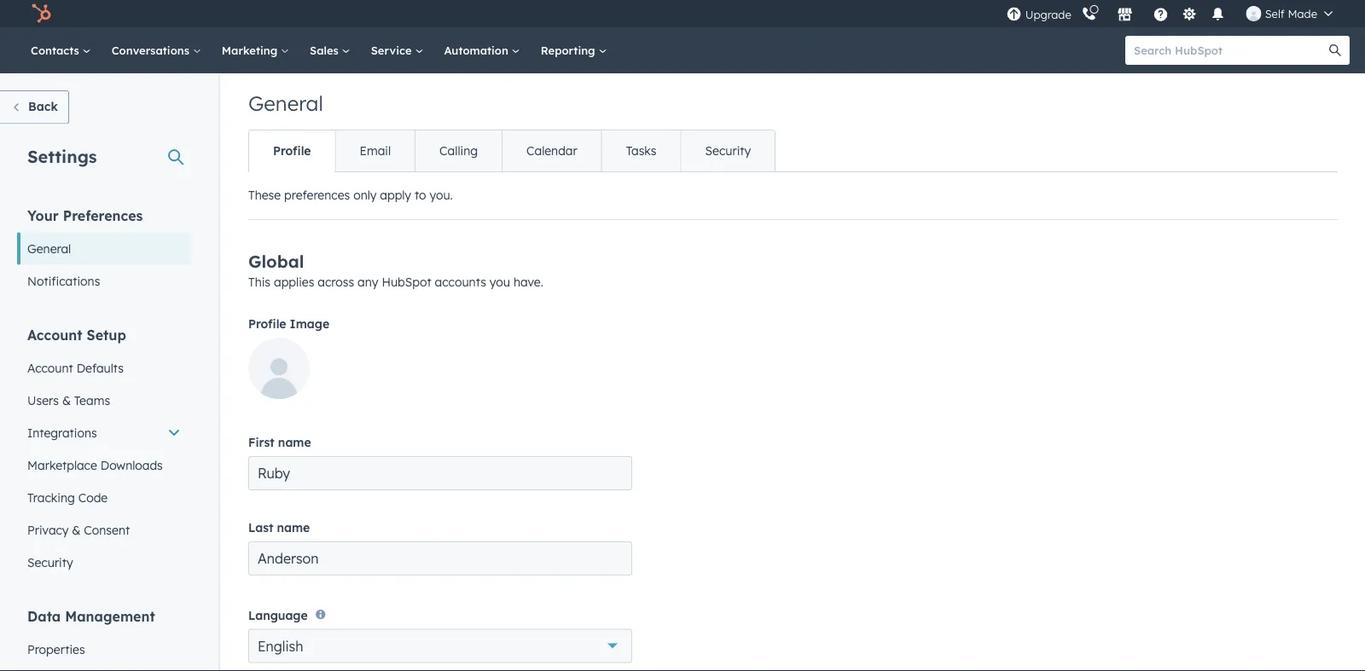 Task type: describe. For each thing, give the bounding box(es) containing it.
settings
[[27, 146, 97, 167]]

Search HubSpot search field
[[1126, 36, 1335, 65]]

account for account defaults
[[27, 361, 73, 375]]

downloads
[[100, 458, 163, 473]]

marketing link
[[211, 27, 300, 73]]

contacts link
[[20, 27, 101, 73]]

ruby anderson image
[[1247, 6, 1262, 21]]

marketplaces image
[[1118, 8, 1133, 23]]

setup
[[87, 326, 126, 343]]

accounts
[[435, 275, 486, 290]]

1 horizontal spatial security link
[[681, 131, 775, 172]]

tracking
[[27, 490, 75, 505]]

notifications link
[[17, 265, 191, 297]]

edit button
[[248, 338, 310, 405]]

service
[[371, 43, 415, 57]]

account defaults link
[[17, 352, 191, 384]]

marketing
[[222, 43, 281, 57]]

your preferences
[[27, 207, 143, 224]]

& for privacy
[[72, 523, 81, 538]]

notifications image
[[1211, 8, 1226, 23]]

hubspot
[[382, 275, 432, 290]]

self
[[1265, 6, 1285, 20]]

tracking code link
[[17, 482, 191, 514]]

data management
[[27, 608, 155, 625]]

self made button
[[1236, 0, 1343, 27]]

conversations link
[[101, 27, 211, 73]]

search button
[[1321, 36, 1350, 65]]

users & teams
[[27, 393, 110, 408]]

0 horizontal spatial security link
[[17, 547, 191, 579]]

general inside your preferences element
[[27, 241, 71, 256]]

data
[[27, 608, 61, 625]]

privacy
[[27, 523, 69, 538]]

last name
[[248, 521, 310, 536]]

english button
[[248, 629, 632, 663]]

english
[[258, 638, 303, 655]]

self made
[[1265, 6, 1318, 20]]

users
[[27, 393, 59, 408]]

tasks link
[[601, 131, 681, 172]]

account defaults
[[27, 361, 124, 375]]

this
[[248, 275, 271, 290]]

made
[[1288, 6, 1318, 20]]

security inside account setup element
[[27, 555, 73, 570]]

any
[[358, 275, 378, 290]]

marketplace downloads link
[[17, 449, 191, 482]]

you.
[[430, 188, 453, 203]]

notifications button
[[1204, 0, 1233, 27]]

applies
[[274, 275, 314, 290]]

privacy & consent link
[[17, 514, 191, 547]]

first
[[248, 435, 275, 450]]

your
[[27, 207, 59, 224]]

only
[[353, 188, 377, 203]]

marketplace downloads
[[27, 458, 163, 473]]

calendar link
[[502, 131, 601, 172]]

back
[[28, 99, 58, 114]]

& for users
[[62, 393, 71, 408]]

First name text field
[[248, 457, 632, 491]]

settings image
[[1182, 7, 1198, 23]]

email
[[360, 143, 391, 158]]

profile for profile
[[273, 143, 311, 158]]



Task type: vqa. For each thing, say whether or not it's contained in the screenshot.
Link opens in a new window image
no



Task type: locate. For each thing, give the bounding box(es) containing it.
profile for profile image
[[248, 317, 286, 332]]

automation link
[[434, 27, 531, 73]]

profile
[[273, 143, 311, 158], [248, 317, 286, 332]]

notifications
[[27, 274, 100, 288]]

0 horizontal spatial security
[[27, 555, 73, 570]]

consent
[[84, 523, 130, 538]]

defaults
[[77, 361, 124, 375]]

last
[[248, 521, 273, 536]]

profile inside profile link
[[273, 143, 311, 158]]

name for first name
[[278, 435, 311, 450]]

integrations button
[[17, 417, 191, 449]]

you
[[490, 275, 510, 290]]

account for account setup
[[27, 326, 82, 343]]

1 horizontal spatial &
[[72, 523, 81, 538]]

general
[[248, 90, 323, 116], [27, 241, 71, 256]]

automation
[[444, 43, 512, 57]]

tasks
[[626, 143, 657, 158]]

name right the last
[[277, 521, 310, 536]]

navigation containing profile
[[248, 130, 776, 172]]

0 vertical spatial account
[[27, 326, 82, 343]]

global
[[248, 251, 304, 272]]

sales
[[310, 43, 342, 57]]

contacts
[[31, 43, 83, 57]]

1 horizontal spatial general
[[248, 90, 323, 116]]

upgrade image
[[1007, 7, 1022, 23]]

0 horizontal spatial general
[[27, 241, 71, 256]]

2 account from the top
[[27, 361, 73, 375]]

1 vertical spatial general
[[27, 241, 71, 256]]

general link
[[17, 233, 191, 265]]

hubspot image
[[31, 3, 51, 24]]

1 account from the top
[[27, 326, 82, 343]]

privacy & consent
[[27, 523, 130, 538]]

search image
[[1330, 44, 1342, 56]]

email link
[[335, 131, 415, 172]]

across
[[318, 275, 354, 290]]

these
[[248, 188, 281, 203]]

0 vertical spatial security link
[[681, 131, 775, 172]]

service link
[[361, 27, 434, 73]]

tracking code
[[27, 490, 108, 505]]

profile image
[[248, 317, 330, 332]]

calling
[[440, 143, 478, 158]]

name
[[278, 435, 311, 450], [277, 521, 310, 536]]

first name
[[248, 435, 311, 450]]

preferences
[[63, 207, 143, 224]]

global this applies across any hubspot accounts you have.
[[248, 251, 543, 290]]

hubspot link
[[20, 3, 64, 24]]

conversations
[[112, 43, 193, 57]]

help button
[[1147, 0, 1176, 27]]

0 vertical spatial name
[[278, 435, 311, 450]]

users & teams link
[[17, 384, 191, 417]]

integrations
[[27, 425, 97, 440]]

profile up preferences
[[273, 143, 311, 158]]

calling icon image
[[1082, 7, 1097, 22]]

code
[[78, 490, 108, 505]]

have.
[[514, 275, 543, 290]]

& right privacy
[[72, 523, 81, 538]]

security inside navigation
[[705, 143, 751, 158]]

calendar
[[527, 143, 578, 158]]

0 horizontal spatial &
[[62, 393, 71, 408]]

1 vertical spatial security link
[[17, 547, 191, 579]]

menu
[[1005, 0, 1345, 27]]

account up users
[[27, 361, 73, 375]]

calling icon button
[[1075, 2, 1104, 25]]

Last name text field
[[248, 542, 632, 576]]

back link
[[0, 90, 69, 124]]

1 vertical spatial name
[[277, 521, 310, 536]]

security
[[705, 143, 751, 158], [27, 555, 73, 570]]

calling link
[[415, 131, 502, 172]]

preferences
[[284, 188, 350, 203]]

1 vertical spatial account
[[27, 361, 73, 375]]

management
[[65, 608, 155, 625]]

upgrade
[[1026, 8, 1072, 22]]

0 vertical spatial general
[[248, 90, 323, 116]]

account inside account defaults link
[[27, 361, 73, 375]]

account up account defaults
[[27, 326, 82, 343]]

marketplaces button
[[1107, 0, 1143, 27]]

properties
[[27, 642, 85, 657]]

profile link
[[249, 131, 335, 172]]

settings link
[[1179, 5, 1200, 23]]

0 vertical spatial profile
[[273, 143, 311, 158]]

help image
[[1154, 8, 1169, 23]]

image
[[290, 317, 330, 332]]

language
[[248, 608, 308, 623]]

to
[[415, 188, 426, 203]]

account setup
[[27, 326, 126, 343]]

&
[[62, 393, 71, 408], [72, 523, 81, 538]]

data management element
[[17, 607, 191, 672]]

1 horizontal spatial security
[[705, 143, 751, 158]]

sales link
[[300, 27, 361, 73]]

properties link
[[17, 634, 191, 666]]

general up profile link
[[248, 90, 323, 116]]

name right "first"
[[278, 435, 311, 450]]

teams
[[74, 393, 110, 408]]

0 vertical spatial &
[[62, 393, 71, 408]]

apply
[[380, 188, 411, 203]]

1 vertical spatial security
[[27, 555, 73, 570]]

account
[[27, 326, 82, 343], [27, 361, 73, 375]]

security link
[[681, 131, 775, 172], [17, 547, 191, 579]]

general down 'your' at top left
[[27, 241, 71, 256]]

profile left image
[[248, 317, 286, 332]]

these preferences only apply to you.
[[248, 188, 453, 203]]

your preferences element
[[17, 206, 191, 297]]

0 vertical spatial security
[[705, 143, 751, 158]]

navigation
[[248, 130, 776, 172]]

1 vertical spatial &
[[72, 523, 81, 538]]

name for last name
[[277, 521, 310, 536]]

marketplace
[[27, 458, 97, 473]]

reporting link
[[531, 27, 617, 73]]

menu containing self made
[[1005, 0, 1345, 27]]

& right users
[[62, 393, 71, 408]]

reporting
[[541, 43, 599, 57]]

1 vertical spatial profile
[[248, 317, 286, 332]]

account setup element
[[17, 326, 191, 579]]



